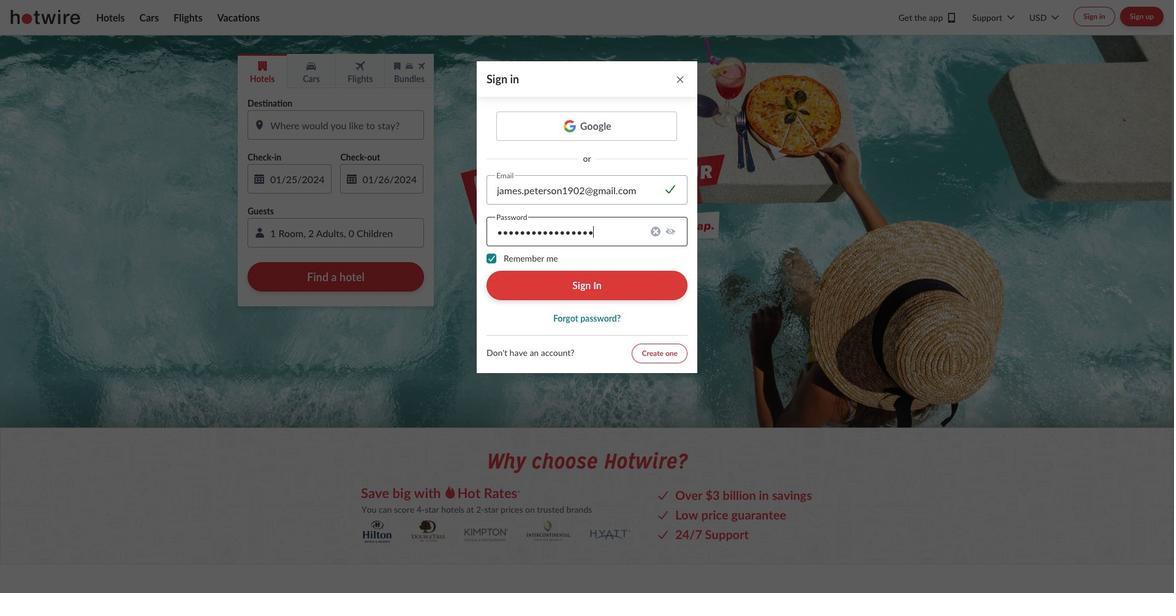 Task type: locate. For each thing, give the bounding box(es) containing it.
None text field
[[340, 164, 423, 194]]

document
[[477, 61, 697, 373]]

application
[[248, 218, 424, 248]]



Task type: describe. For each thing, give the bounding box(es) containing it.
Where would you like to stay? text field
[[248, 110, 424, 140]]

Password password field
[[487, 217, 688, 246]]

big form element
[[487, 254, 688, 300]]

Check in date expanded. Choose a date from the table below. Tab into the table and use the arrow keys for navigation. text field
[[248, 164, 331, 194]]

Email email field
[[487, 175, 688, 205]]



